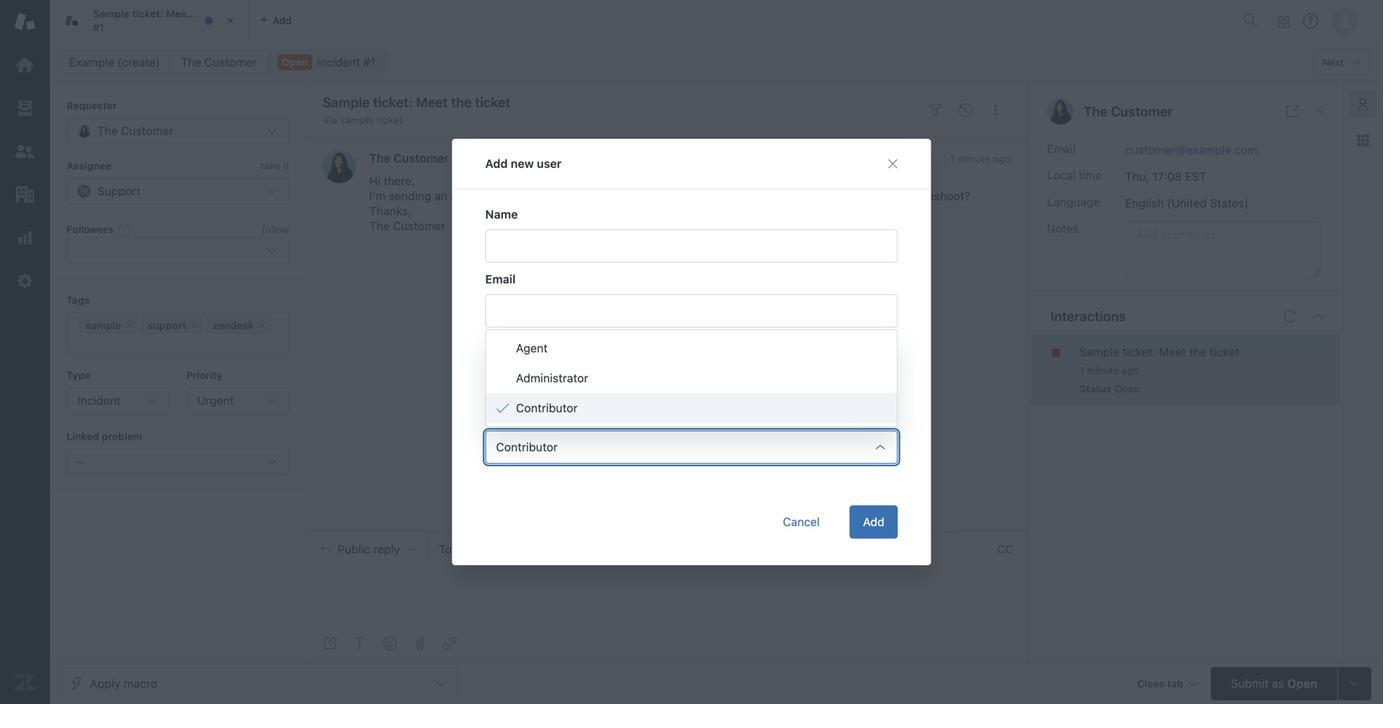 Task type: describe. For each thing, give the bounding box(es) containing it.
1 horizontal spatial the customer link
[[369, 151, 449, 165]]

follow button
[[262, 222, 289, 237]]

contributor inside 'option'
[[516, 401, 578, 415]]

tab containing sample ticket: meet the ticket
[[50, 0, 250, 42]]

incident button
[[67, 388, 170, 414]]

me
[[877, 189, 893, 203]]

role list box
[[485, 329, 898, 428]]

an
[[435, 189, 448, 203]]

customer up the there,
[[394, 151, 449, 165]]

add link (cmd k) image
[[443, 637, 457, 650]]

linked
[[67, 431, 99, 443]]

type
[[515, 337, 540, 351]]

cc
[[997, 543, 1014, 556]]

role
[[485, 409, 510, 423]]

contributor button
[[485, 431, 898, 464]]

the right user image
[[1084, 104, 1108, 119]]

submit
[[1231, 677, 1269, 691]]

open inside sample ticket: meet the ticket 1 minute ago status open
[[1114, 383, 1140, 395]]

views image
[[14, 97, 36, 119]]

2 vertical spatial open
[[1288, 677, 1318, 691]]

ago inside sample ticket: meet the ticket 1 minute ago status open
[[1122, 365, 1140, 376]]

main element
[[0, 0, 50, 705]]

agent
[[516, 341, 548, 355]]

new inside add new user dialog
[[511, 157, 534, 171]]

to
[[439, 543, 452, 556]]

it
[[283, 160, 289, 172]]

a
[[589, 189, 595, 203]]

reporting image
[[14, 227, 36, 249]]

sample for sample ticket: meet the ticket 1 minute ago status open
[[1080, 345, 1120, 359]]

1 vertical spatial user
[[529, 361, 552, 374]]

thu, 17:08 est
[[1125, 170, 1207, 183]]

0 vertical spatial 1
[[951, 153, 956, 165]]

17:08
[[1153, 170, 1182, 183]]

interactions
[[1051, 309, 1126, 324]]

get help image
[[1303, 13, 1318, 28]]

user
[[485, 337, 512, 351]]

take it button
[[261, 158, 289, 175]]

linked problem
[[67, 431, 142, 443]]

customer context image
[[1357, 97, 1370, 111]]

as
[[1272, 677, 1284, 691]]

the up hi on the top of page
[[369, 151, 391, 165]]

zendesk image
[[14, 672, 36, 694]]

add new user
[[485, 157, 562, 171]]

new inside hi there, i'm sending an email because i'm having a problem setting up your new product. can you help me troubleshoot? thanks, the customer
[[730, 189, 752, 203]]

zendesk support image
[[14, 11, 36, 32]]

zendesk products image
[[1279, 16, 1290, 28]]

your
[[703, 189, 726, 203]]

0 horizontal spatial ago
[[993, 153, 1011, 165]]

email
[[451, 189, 479, 203]]

apps image
[[1357, 134, 1370, 147]]

can
[[803, 189, 825, 203]]

name
[[485, 208, 518, 221]]

next
[[1322, 57, 1344, 68]]

1 horizontal spatial the customer
[[369, 151, 449, 165]]

follow
[[262, 224, 289, 235]]

view more details image
[[1286, 105, 1299, 118]]

1 horizontal spatial 1 minute ago text field
[[1080, 365, 1140, 376]]

sending
[[389, 189, 431, 203]]

1 inside sample ticket: meet the ticket 1 minute ago status open
[[1080, 365, 1084, 376]]

Subject field
[[319, 92, 918, 112]]

0 horizontal spatial problem
[[102, 431, 142, 443]]

incident
[[77, 394, 120, 408]]

take
[[261, 160, 281, 172]]

Name field
[[485, 230, 898, 263]]

sample
[[340, 114, 374, 126]]

secondary element
[[50, 46, 1383, 79]]

add for add
[[863, 515, 885, 529]]

the inside "secondary" element
[[181, 55, 201, 69]]

2 i'm from the left
[[531, 189, 547, 203]]

close image
[[1313, 105, 1326, 118]]

user type
[[485, 337, 540, 351]]

open inside open link
[[282, 56, 308, 68]]

english
[[1125, 196, 1164, 210]]

ticket: for sample ticket: meet the ticket 1 minute ago status open
[[1123, 345, 1156, 359]]

notes
[[1047, 222, 1079, 235]]

local time
[[1047, 168, 1102, 182]]

customer@example.com
[[1125, 143, 1258, 157]]

add for add new user
[[485, 157, 508, 171]]

sample ticket: meet the ticket #1
[[93, 8, 240, 33]]

meet for sample ticket: meet the ticket #1
[[166, 8, 191, 20]]

(united
[[1167, 196, 1207, 210]]

example (create) button
[[58, 51, 171, 74]]

submit as open
[[1231, 677, 1318, 691]]

having
[[550, 189, 586, 203]]

hi
[[369, 174, 381, 188]]

the for sample ticket: meet the ticket #1
[[193, 8, 209, 20]]

hi there, i'm sending an email because i'm having a problem setting up your new product. can you help me troubleshoot? thanks, the customer
[[369, 174, 970, 233]]

via sample ticket
[[323, 114, 403, 126]]

add new user dialog
[[452, 139, 931, 566]]

local
[[1047, 168, 1076, 182]]

time
[[1079, 168, 1102, 182]]

minute inside sample ticket: meet the ticket 1 minute ago status open
[[1087, 365, 1119, 376]]



Task type: locate. For each thing, give the bounding box(es) containing it.
the down thanks,
[[369, 219, 390, 233]]

next button
[[1312, 49, 1371, 76]]

agent option
[[486, 334, 897, 364]]

language
[[1047, 195, 1100, 209]]

1 vertical spatial ago
[[1122, 365, 1140, 376]]

1 vertical spatial 1 minute ago text field
[[1080, 365, 1140, 376]]

events image
[[959, 104, 972, 117]]

ticket:
[[132, 8, 163, 20], [1123, 345, 1156, 359]]

0 vertical spatial email
[[1047, 142, 1076, 156]]

ticket: down interactions
[[1123, 345, 1156, 359]]

new
[[511, 157, 534, 171], [730, 189, 752, 203]]

add button
[[850, 506, 898, 539]]

0 vertical spatial ticket
[[212, 8, 240, 20]]

0 horizontal spatial ticket:
[[132, 8, 163, 20]]

1 horizontal spatial i'm
[[531, 189, 547, 203]]

1 up troubleshoot?
[[951, 153, 956, 165]]

minute
[[958, 153, 990, 165], [1087, 365, 1119, 376]]

close modal image
[[886, 157, 900, 171]]

1 vertical spatial ticket
[[377, 114, 403, 126]]

sample inside sample ticket: meet the ticket 1 minute ago status open
[[1080, 345, 1120, 359]]

1 horizontal spatial ago
[[1122, 365, 1140, 376]]

the customer up the there,
[[369, 151, 449, 165]]

open
[[282, 56, 308, 68], [1114, 383, 1140, 395], [1288, 677, 1318, 691]]

add
[[485, 157, 508, 171], [863, 515, 885, 529]]

1 vertical spatial new
[[730, 189, 752, 203]]

(create)
[[118, 55, 160, 69]]

1 vertical spatial the customer
[[1084, 104, 1173, 119]]

1 minute ago
[[951, 153, 1011, 165]]

customer up 'customer@example.com'
[[1111, 104, 1173, 119]]

1 horizontal spatial ticket:
[[1123, 345, 1156, 359]]

1 vertical spatial meet
[[1159, 345, 1186, 359]]

add attachment image
[[413, 637, 427, 650]]

0 horizontal spatial the
[[193, 8, 209, 20]]

cancel
[[783, 515, 820, 529]]

contributor
[[516, 401, 578, 415], [496, 440, 558, 454]]

customer
[[205, 55, 257, 69], [1111, 104, 1173, 119], [394, 151, 449, 165], [393, 219, 445, 233]]

you
[[828, 189, 847, 203]]

the down sample ticket: meet the ticket #1
[[181, 55, 201, 69]]

ticket: inside sample ticket: meet the ticket #1
[[132, 8, 163, 20]]

take it
[[261, 160, 289, 172]]

ticket: for sample ticket: meet the ticket #1
[[132, 8, 163, 20]]

draft mode image
[[324, 637, 337, 650]]

add up because on the left of the page
[[485, 157, 508, 171]]

the customer
[[181, 55, 257, 69], [1084, 104, 1173, 119], [369, 151, 449, 165]]

tabs tab list
[[50, 0, 1237, 42]]

contributor option
[[486, 393, 897, 423]]

the customer up thu,
[[1084, 104, 1173, 119]]

1 minute ago text field down events image
[[951, 153, 1011, 165]]

0 horizontal spatial open
[[282, 56, 308, 68]]

end
[[505, 361, 526, 374]]

ticket inside sample ticket: meet the ticket #1
[[212, 8, 240, 20]]

1 horizontal spatial the
[[1189, 345, 1207, 359]]

user down the 'agent'
[[529, 361, 552, 374]]

1 vertical spatial open
[[1114, 383, 1140, 395]]

1 vertical spatial minute
[[1087, 365, 1119, 376]]

1 vertical spatial 1
[[1080, 365, 1084, 376]]

tab
[[50, 0, 250, 42]]

1 vertical spatial email
[[485, 272, 516, 286]]

close image
[[222, 12, 239, 29]]

0 horizontal spatial i'm
[[369, 189, 386, 203]]

the inside hi there, i'm sending an email because i'm having a problem setting up your new product. can you help me troubleshoot? thanks, the customer
[[369, 219, 390, 233]]

the inside sample ticket: meet the ticket #1
[[193, 8, 209, 20]]

urgent
[[197, 394, 234, 408]]

1 horizontal spatial add
[[863, 515, 885, 529]]

problem right the a
[[598, 189, 643, 203]]

0 vertical spatial user
[[537, 157, 562, 171]]

type
[[67, 370, 91, 381]]

0 horizontal spatial meet
[[166, 8, 191, 20]]

problem down incident popup button
[[102, 431, 142, 443]]

troubleshoot?
[[896, 189, 970, 203]]

0 vertical spatial contributor
[[516, 401, 578, 415]]

the customer link up the there,
[[369, 151, 449, 165]]

ticket for sample ticket: meet the ticket 1 minute ago status open
[[1210, 345, 1240, 359]]

status
[[1080, 383, 1112, 395]]

0 horizontal spatial 1 minute ago text field
[[951, 153, 1011, 165]]

contributor down staff member
[[516, 401, 578, 415]]

minute down events image
[[958, 153, 990, 165]]

1 horizontal spatial sample
[[1080, 345, 1120, 359]]

customer down close icon
[[205, 55, 257, 69]]

0 vertical spatial ago
[[993, 153, 1011, 165]]

1 minute ago text field up status
[[1080, 365, 1140, 376]]

member
[[534, 384, 579, 398]]

ticket: up (create)
[[132, 8, 163, 20]]

2 vertical spatial ticket
[[1210, 345, 1240, 359]]

0 horizontal spatial minute
[[958, 153, 990, 165]]

0 vertical spatial sample
[[93, 8, 130, 20]]

staff member
[[505, 384, 579, 398]]

Add user notes text field
[[1125, 222, 1321, 278]]

1 horizontal spatial open
[[1114, 383, 1140, 395]]

1 minute ago text field
[[951, 153, 1011, 165], [1080, 365, 1140, 376]]

sample up #1 at the top of the page
[[93, 8, 130, 20]]

1 horizontal spatial minute
[[1087, 365, 1119, 376]]

administrator
[[516, 371, 588, 385]]

ticket inside sample ticket: meet the ticket 1 minute ago status open
[[1210, 345, 1240, 359]]

administrator option
[[486, 364, 897, 393]]

example
[[69, 55, 114, 69]]

cancel button
[[770, 506, 833, 539]]

#1
[[93, 22, 104, 33]]

1 horizontal spatial meet
[[1159, 345, 1186, 359]]

the for sample ticket: meet the ticket 1 minute ago status open
[[1189, 345, 1207, 359]]

2 horizontal spatial ticket
[[1210, 345, 1240, 359]]

customer down sending
[[393, 219, 445, 233]]

email up local
[[1047, 142, 1076, 156]]

0 vertical spatial minute
[[958, 153, 990, 165]]

open link
[[267, 51, 387, 74]]

because
[[482, 189, 528, 203]]

customers image
[[14, 141, 36, 162]]

customer inside hi there, i'm sending an email because i'm having a problem setting up your new product. can you help me troubleshoot? thanks, the customer
[[393, 219, 445, 233]]

1 vertical spatial problem
[[102, 431, 142, 443]]

2 vertical spatial the customer
[[369, 151, 449, 165]]

1 vertical spatial ticket:
[[1123, 345, 1156, 359]]

there,
[[384, 174, 415, 188]]

1 vertical spatial add
[[863, 515, 885, 529]]

meet for sample ticket: meet the ticket 1 minute ago status open
[[1159, 345, 1186, 359]]

avatar image
[[323, 150, 356, 183]]

sample ticket: meet the ticket 1 minute ago status open
[[1080, 345, 1240, 395]]

problem inside hi there, i'm sending an email because i'm having a problem setting up your new product. can you help me troubleshoot? thanks, the customer
[[598, 189, 643, 203]]

0 vertical spatial new
[[511, 157, 534, 171]]

the inside sample ticket: meet the ticket 1 minute ago status open
[[1189, 345, 1207, 359]]

the
[[193, 8, 209, 20], [1189, 345, 1207, 359]]

the
[[181, 55, 201, 69], [1084, 104, 1108, 119], [369, 151, 391, 165], [369, 219, 390, 233]]

1 vertical spatial sample
[[1080, 345, 1120, 359]]

0 horizontal spatial the customer link
[[170, 51, 268, 74]]

thu,
[[1125, 170, 1149, 183]]

0 vertical spatial the customer
[[181, 55, 257, 69]]

0 vertical spatial ticket:
[[132, 8, 163, 20]]

user
[[537, 157, 562, 171], [529, 361, 552, 374]]

email
[[1047, 142, 1076, 156], [485, 272, 516, 286]]

0 horizontal spatial email
[[485, 272, 516, 286]]

0 horizontal spatial new
[[511, 157, 534, 171]]

priority
[[186, 370, 223, 381]]

0 vertical spatial open
[[282, 56, 308, 68]]

contributor inside popup button
[[496, 440, 558, 454]]

up
[[686, 189, 700, 203]]

1 horizontal spatial new
[[730, 189, 752, 203]]

0 vertical spatial the
[[193, 8, 209, 20]]

sample up status
[[1080, 345, 1120, 359]]

user up having on the left of page
[[537, 157, 562, 171]]

organizations image
[[14, 184, 36, 205]]

the customer inside the customer link
[[181, 55, 257, 69]]

problem
[[598, 189, 643, 203], [102, 431, 142, 443]]

email inside add new user dialog
[[485, 272, 516, 286]]

1 vertical spatial the customer link
[[369, 151, 449, 165]]

meet
[[166, 8, 191, 20], [1159, 345, 1186, 359]]

contributor down the role
[[496, 440, 558, 454]]

0 vertical spatial the customer link
[[170, 51, 268, 74]]

0 vertical spatial problem
[[598, 189, 643, 203]]

setting
[[646, 189, 683, 203]]

product.
[[755, 189, 800, 203]]

Public reply composer text field
[[314, 567, 1020, 602]]

meet inside sample ticket: meet the ticket #1
[[166, 8, 191, 20]]

0 horizontal spatial add
[[485, 157, 508, 171]]

cc button
[[997, 542, 1014, 557]]

meet inside sample ticket: meet the ticket 1 minute ago status open
[[1159, 345, 1186, 359]]

minute up status
[[1087, 365, 1119, 376]]

staff
[[505, 384, 531, 398]]

sample inside sample ticket: meet the ticket #1
[[93, 8, 130, 20]]

0 vertical spatial meet
[[166, 8, 191, 20]]

sample for sample ticket: meet the ticket #1
[[93, 8, 130, 20]]

0 horizontal spatial ticket
[[212, 8, 240, 20]]

i'm
[[369, 189, 386, 203], [531, 189, 547, 203]]

via
[[323, 114, 337, 126]]

0 vertical spatial add
[[485, 157, 508, 171]]

1 horizontal spatial 1
[[1080, 365, 1084, 376]]

0 horizontal spatial sample
[[93, 8, 130, 20]]

the customer down close icon
[[181, 55, 257, 69]]

1
[[951, 153, 956, 165], [1080, 365, 1084, 376]]

email down name
[[485, 272, 516, 286]]

ticket for sample ticket: meet the ticket #1
[[212, 8, 240, 20]]

2 horizontal spatial open
[[1288, 677, 1318, 691]]

0 horizontal spatial 1
[[951, 153, 956, 165]]

customer inside "secondary" element
[[205, 55, 257, 69]]

0 horizontal spatial the customer
[[181, 55, 257, 69]]

insert emojis image
[[383, 637, 397, 650]]

help
[[850, 189, 873, 203]]

ticket: inside sample ticket: meet the ticket 1 minute ago status open
[[1123, 345, 1156, 359]]

1 vertical spatial the
[[1189, 345, 1207, 359]]

user image
[[1047, 98, 1074, 125]]

the customer link
[[170, 51, 268, 74], [369, 151, 449, 165]]

2 horizontal spatial the customer
[[1084, 104, 1173, 119]]

0 vertical spatial 1 minute ago text field
[[951, 153, 1011, 165]]

admin image
[[14, 270, 36, 292]]

thanks,
[[369, 204, 412, 218]]

new right your
[[730, 189, 752, 203]]

1 i'm from the left
[[369, 189, 386, 203]]

i'm left having on the left of page
[[531, 189, 547, 203]]

get started image
[[14, 54, 36, 76]]

1 horizontal spatial ticket
[[377, 114, 403, 126]]

add right 'cancel'
[[863, 515, 885, 529]]

sample
[[93, 8, 130, 20], [1080, 345, 1120, 359]]

example (create)
[[69, 55, 160, 69]]

ticket
[[212, 8, 240, 20], [377, 114, 403, 126], [1210, 345, 1240, 359]]

1 up status
[[1080, 365, 1084, 376]]

the customer link down close icon
[[170, 51, 268, 74]]

new up because on the left of the page
[[511, 157, 534, 171]]

1 vertical spatial contributor
[[496, 440, 558, 454]]

est
[[1185, 170, 1207, 183]]

format text image
[[354, 637, 367, 650]]

add inside button
[[863, 515, 885, 529]]

states)
[[1210, 196, 1249, 210]]

1 horizontal spatial email
[[1047, 142, 1076, 156]]

1 horizontal spatial problem
[[598, 189, 643, 203]]

Email field
[[485, 294, 898, 328]]

english (united states)
[[1125, 196, 1249, 210]]

i'm down hi on the top of page
[[369, 189, 386, 203]]

urgent button
[[186, 388, 289, 414]]

end user
[[505, 361, 552, 374]]



Task type: vqa. For each thing, say whether or not it's contained in the screenshot.
english
yes



